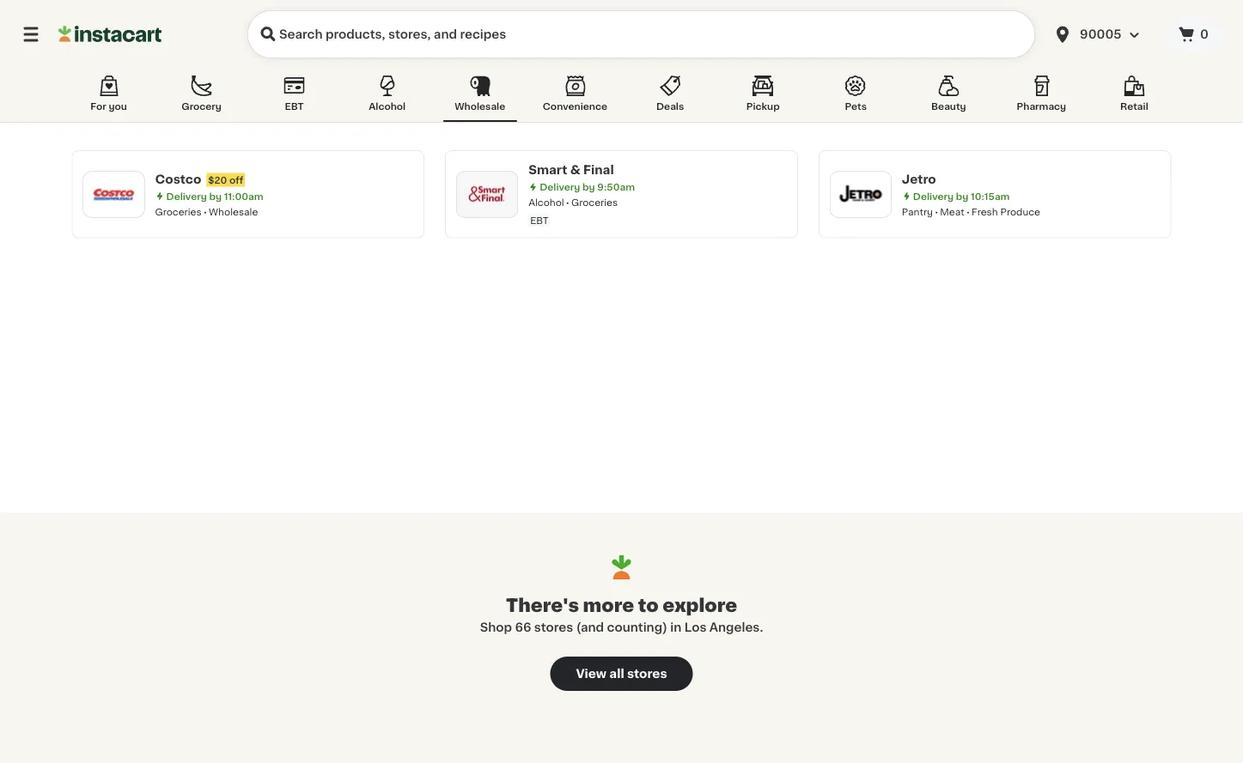 Task type: locate. For each thing, give the bounding box(es) containing it.
Search field
[[247, 10, 1035, 58]]

jetro
[[902, 173, 936, 185]]

ebt
[[285, 102, 304, 111], [530, 216, 549, 225]]

by down final
[[583, 183, 595, 192]]

1 vertical spatial stores
[[627, 668, 667, 681]]

1 horizontal spatial groceries
[[571, 198, 618, 208]]

0 horizontal spatial ebt
[[285, 102, 304, 111]]

0
[[1200, 28, 1209, 40]]

alcohol
[[369, 102, 406, 111], [529, 198, 564, 208]]

1 horizontal spatial wholesale
[[455, 102, 505, 111]]

you
[[109, 102, 127, 111]]

alcohol inside alcohol groceries ebt
[[529, 198, 564, 208]]

smart & final logo image
[[465, 172, 510, 217]]

0 horizontal spatial alcohol
[[369, 102, 406, 111]]

shop
[[480, 622, 512, 634]]

by for jetro
[[956, 191, 969, 201]]

1 horizontal spatial by
[[583, 183, 595, 192]]

for you
[[90, 102, 127, 111]]

by up the "pantry meat fresh produce"
[[956, 191, 969, 201]]

in
[[670, 622, 682, 634]]

&
[[570, 164, 581, 176]]

1 horizontal spatial delivery
[[540, 183, 580, 192]]

wholesale
[[455, 102, 505, 111], [209, 207, 258, 216]]

0 vertical spatial ebt
[[285, 102, 304, 111]]

delivery by 9:50am
[[540, 183, 635, 192]]

by
[[583, 183, 595, 192], [209, 191, 222, 201], [956, 191, 969, 201]]

alcohol button
[[350, 72, 424, 122]]

angeles.
[[710, 622, 763, 634]]

delivery up pantry
[[913, 191, 954, 201]]

beauty button
[[912, 72, 986, 122]]

delivery down smart & final
[[540, 183, 580, 192]]

1 vertical spatial alcohol
[[529, 198, 564, 208]]

1 vertical spatial ebt
[[530, 216, 549, 225]]

delivery down costco
[[166, 191, 207, 201]]

view all stores
[[576, 668, 667, 681]]

1 horizontal spatial ebt
[[530, 216, 549, 225]]

by down $20
[[209, 191, 222, 201]]

meat
[[940, 207, 965, 216]]

stores
[[534, 622, 573, 634], [627, 668, 667, 681]]

1 horizontal spatial alcohol
[[529, 198, 564, 208]]

None search field
[[247, 10, 1035, 58]]

0 vertical spatial wholesale
[[455, 102, 505, 111]]

groceries
[[571, 198, 618, 208], [155, 207, 202, 216]]

alcohol for alcohol
[[369, 102, 406, 111]]

pets
[[845, 102, 867, 111]]

stores inside there's more to explore shop 66 stores (and counting) in los angeles.
[[534, 622, 573, 634]]

1 horizontal spatial stores
[[627, 668, 667, 681]]

0 horizontal spatial delivery
[[166, 191, 207, 201]]

delivery for smart & final
[[540, 183, 580, 192]]

stores right 'all'
[[627, 668, 667, 681]]

(and
[[576, 622, 604, 634]]

0 vertical spatial alcohol
[[369, 102, 406, 111]]

0 horizontal spatial stores
[[534, 622, 573, 634]]

delivery for jetro
[[913, 191, 954, 201]]

delivery by 11:00am
[[166, 191, 263, 201]]

retail
[[1121, 102, 1149, 111]]

delivery
[[540, 183, 580, 192], [166, 191, 207, 201], [913, 191, 954, 201]]

stores down there's
[[534, 622, 573, 634]]

pharmacy
[[1017, 102, 1066, 111]]

explore
[[663, 597, 737, 615]]

to
[[638, 597, 659, 615]]

2 horizontal spatial by
[[956, 191, 969, 201]]

90005 button
[[1042, 10, 1166, 58], [1053, 10, 1156, 58]]

wholesale button
[[443, 72, 517, 122]]

groceries down costco
[[155, 207, 202, 216]]

1 vertical spatial wholesale
[[209, 207, 258, 216]]

2 horizontal spatial delivery
[[913, 191, 954, 201]]

0 horizontal spatial groceries
[[155, 207, 202, 216]]

groceries down delivery by 9:50am
[[571, 198, 618, 208]]

alcohol inside button
[[369, 102, 406, 111]]

0 vertical spatial stores
[[534, 622, 573, 634]]

costco logo image
[[92, 172, 136, 217]]

all
[[610, 668, 624, 681]]

11:00am
[[224, 191, 263, 201]]

2 90005 button from the left
[[1053, 10, 1156, 58]]

90005
[[1080, 28, 1122, 40]]

0 horizontal spatial wholesale
[[209, 207, 258, 216]]



Task type: describe. For each thing, give the bounding box(es) containing it.
counting)
[[607, 622, 667, 634]]

deals
[[656, 102, 684, 111]]

smart
[[529, 164, 567, 176]]

convenience button
[[536, 72, 614, 122]]

alcohol for alcohol groceries ebt
[[529, 198, 564, 208]]

pickup
[[746, 102, 780, 111]]

groceries inside alcohol groceries ebt
[[571, 198, 618, 208]]

convenience
[[543, 102, 608, 111]]

costco $20 off
[[155, 173, 243, 185]]

fresh
[[972, 207, 998, 216]]

view all stores button
[[550, 657, 693, 692]]

pantry
[[902, 207, 933, 216]]

for you button
[[72, 72, 146, 122]]

pickup button
[[726, 72, 800, 122]]

final
[[583, 164, 614, 176]]

costco
[[155, 173, 201, 185]]

alcohol groceries ebt
[[529, 198, 618, 225]]

more
[[583, 597, 634, 615]]

ebt button
[[257, 72, 331, 122]]

shop categories tab list
[[72, 72, 1172, 122]]

pets button
[[819, 72, 893, 122]]

0 button
[[1166, 17, 1223, 52]]

off
[[229, 175, 243, 185]]

grocery
[[182, 102, 222, 111]]

pharmacy button
[[1005, 72, 1079, 122]]

instacart image
[[58, 24, 162, 45]]

deals button
[[633, 72, 707, 122]]

by for smart & final
[[583, 183, 595, 192]]

wholesale inside 'button'
[[455, 102, 505, 111]]

view
[[576, 668, 607, 681]]

pantry meat fresh produce
[[902, 207, 1041, 216]]

delivery by 10:15am
[[913, 191, 1010, 201]]

there's
[[506, 597, 579, 615]]

for
[[90, 102, 106, 111]]

los
[[684, 622, 707, 634]]

retail button
[[1098, 72, 1171, 122]]

produce
[[1001, 207, 1041, 216]]

stores inside view all stores button
[[627, 668, 667, 681]]

view all stores link
[[550, 657, 693, 692]]

0 horizontal spatial by
[[209, 191, 222, 201]]

beauty
[[931, 102, 966, 111]]

jetro logo image
[[838, 172, 883, 217]]

ebt inside button
[[285, 102, 304, 111]]

9:50am
[[597, 183, 635, 192]]

66
[[515, 622, 531, 634]]

grocery button
[[165, 72, 238, 122]]

1 90005 button from the left
[[1042, 10, 1166, 58]]

$20
[[208, 175, 227, 185]]

groceries wholesale
[[155, 207, 258, 216]]

there's more to explore shop 66 stores (and counting) in los angeles.
[[480, 597, 763, 634]]

smart & final
[[529, 164, 614, 176]]

10:15am
[[971, 191, 1010, 201]]

ebt inside alcohol groceries ebt
[[530, 216, 549, 225]]



Task type: vqa. For each thing, say whether or not it's contained in the screenshot.
for
yes



